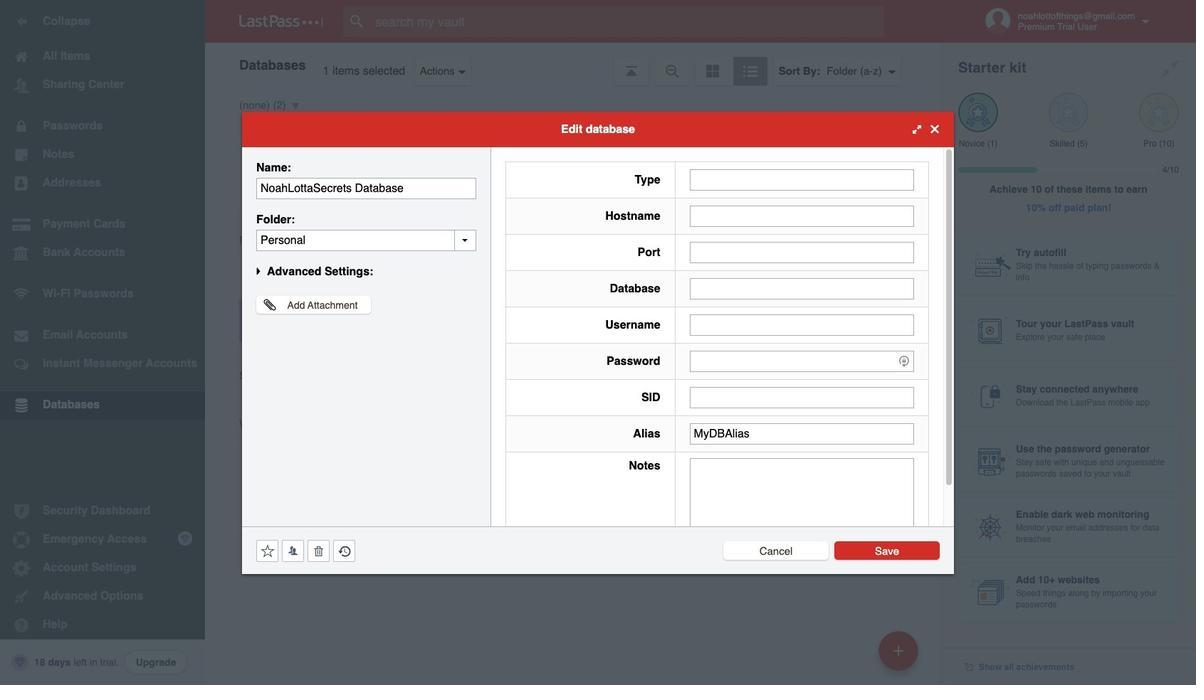 Task type: locate. For each thing, give the bounding box(es) containing it.
new item navigation
[[874, 627, 927, 686]]

main navigation navigation
[[0, 0, 205, 686]]

vault options navigation
[[205, 43, 941, 85]]

dialog
[[242, 111, 954, 574]]

None text field
[[690, 169, 914, 190], [256, 178, 476, 199], [690, 205, 914, 227], [690, 423, 914, 445], [690, 169, 914, 190], [256, 178, 476, 199], [690, 205, 914, 227], [690, 423, 914, 445]]

lastpass image
[[239, 15, 323, 28]]

None text field
[[256, 230, 476, 251], [690, 242, 914, 263], [690, 278, 914, 299], [690, 314, 914, 336], [690, 387, 914, 408], [690, 458, 914, 547], [256, 230, 476, 251], [690, 242, 914, 263], [690, 278, 914, 299], [690, 314, 914, 336], [690, 387, 914, 408], [690, 458, 914, 547]]

None password field
[[690, 351, 914, 372]]

Search search field
[[343, 6, 912, 37]]



Task type: describe. For each thing, give the bounding box(es) containing it.
search my vault text field
[[343, 6, 912, 37]]

new item image
[[894, 646, 904, 656]]



Task type: vqa. For each thing, say whether or not it's contained in the screenshot.
Main Content main content
no



